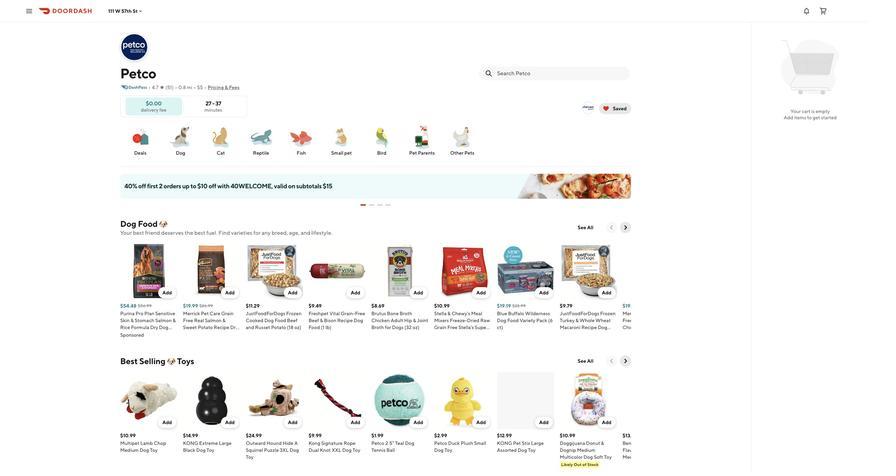 Task type: describe. For each thing, give the bounding box(es) containing it.
salmon inside '$19.99 $26.99 merrick pet care grain free real salmon & sweet potato recipe dry dog food (4 lb)'
[[205, 318, 222, 323]]

food inside '$19.99 $26.99 merrick pet care grain free real salmon & sweet potato recipe dry dog food (4 lb)'
[[193, 332, 205, 337]]

dog inside $12.99 kong pet stix large assorted dog toy
[[518, 448, 527, 453]]

saved
[[613, 106, 627, 111]]

other
[[450, 150, 464, 156]]

see for $10.99
[[578, 358, 586, 364]]

justfoodfordogs for dog
[[246, 311, 285, 316]]

rope
[[344, 441, 356, 446]]

merrick inside '$19.99 $26.99 merrick pet care grain free real salmon & sweet potato recipe dry dog food (4 lb)'
[[183, 311, 200, 316]]

2.5"
[[385, 441, 394, 446]]

fish image
[[289, 125, 314, 150]]

$9.49
[[309, 303, 322, 309]]

real inside $19.99 merrick pet care grain free dog food real chicken & sweet potato recipe (4 lb)
[[656, 318, 666, 323]]

frozen for wheat
[[600, 311, 616, 316]]

toy inside $10.99 doggijuana donut & dognip medium multicolor dog soft toy likely out of stock
[[604, 455, 612, 460]]

deals link
[[123, 124, 158, 157]]

large inside $12.99 kong pet stix large assorted dog toy
[[531, 441, 544, 446]]

$9.79 justfoodfordogs frozen turkey & whole wheat macaroni recipe dog food (18 oz)
[[560, 303, 616, 337]]

fish link
[[284, 124, 319, 157]]

grain inside '$19.99 $26.99 merrick pet care grain free real salmon & sweet potato recipe dry dog food (4 lb)'
[[221, 311, 234, 316]]

medium inside $10.99 multipet lamb chop medium dog toy
[[120, 448, 139, 453]]

wheat
[[596, 318, 611, 323]]

dog inside $13.99 benebone bacon flavored wishbone medium dog chew
[[642, 455, 651, 460]]

add for doggijuana donut & dognip medium multicolor dog soft toy
[[602, 420, 612, 425]]

$14.99 kong extreme large black dog toy
[[183, 433, 232, 453]]

vital
[[329, 311, 340, 316]]

(4 inside $19.99 merrick pet care grain free dog food real chicken & sweet potato recipe (4 lb)
[[639, 332, 644, 337]]

add for kong signature rope dual knot xxl dog toy
[[351, 420, 360, 425]]

2 off from the left
[[209, 183, 216, 190]]

chicken inside $19.99 merrick pet care grain free dog food real chicken & sweet potato recipe (4 lb)
[[623, 325, 641, 330]]

for inside $8.69 brutus bone broth chicken adult hip & joint broth for dogs (32 oz)
[[385, 325, 391, 330]]

merrick pet care grain free real salmon & sweet potato recipe dry dog food (4 lb) image
[[183, 243, 240, 300]]

delivery
[[141, 107, 158, 113]]

get
[[813, 115, 820, 120]]

plan
[[144, 311, 154, 316]]

lb) inside $9.49 freshpet vital grain-free beef & bison recipe dog food (1 lb)
[[326, 325, 331, 330]]

notification bell image
[[803, 7, 811, 15]]

stomach
[[135, 318, 154, 323]]

squirrel
[[246, 448, 263, 453]]

& inside '$10.99 stella & chewy's meal mixers freeze-dried raw grain free stella's super beef dog food (3.5 oz)'
[[448, 311, 451, 316]]

dog link
[[163, 124, 198, 157]]

salmon inside $54.48 $56.99 purina pro plan sensitive skin & stomach salmon & rice formula dry dog food (16 lb)
[[155, 318, 172, 323]]

petco 2.5" teal dog tennis ball image
[[371, 372, 429, 430]]

a
[[294, 441, 298, 446]]

deals image
[[128, 125, 153, 150]]

pet inside $19.99 merrick pet care grain free dog food real chicken & sweet potato recipe (4 lb)
[[641, 311, 648, 316]]

(3.5
[[468, 332, 477, 337]]

see all for $9.79
[[578, 225, 594, 230]]

dog inside the dog link
[[176, 150, 185, 156]]

small inside small pet link
[[331, 150, 343, 156]]

bison
[[324, 318, 336, 323]]

$10.99 for multipet lamb chop medium dog toy
[[120, 433, 136, 439]]

$24.99 outward hound hide a squirrel puzzle 3xl dog toy
[[246, 433, 299, 460]]

meal
[[471, 311, 482, 316]]

reptile image
[[249, 125, 274, 149]]

🐶 for food
[[159, 219, 168, 229]]

with
[[217, 183, 230, 190]]

$10.99 doggijuana donut & dognip medium multicolor dog soft toy likely out of stock
[[560, 433, 612, 467]]

valid
[[274, 183, 287, 190]]

kong pet stix large assorted dog toy image
[[497, 372, 554, 430]]

beef inside '$10.99 stella & chewy's meal mixers freeze-dried raw grain free stella's super beef dog food (3.5 oz)'
[[434, 332, 445, 337]]

hip
[[404, 318, 412, 323]]

$19.99 for $19.99 merrick pet care grain free dog food real chicken & sweet potato recipe (4 lb)
[[623, 303, 638, 309]]

add inside your cart is empty add items to get started
[[784, 115, 793, 120]]

pet inside $12.99 kong pet stix large assorted dog toy
[[513, 441, 521, 446]]

black
[[183, 448, 195, 453]]

0.8
[[178, 85, 186, 90]]

food inside $54.48 $56.99 purina pro plan sensitive skin & stomach salmon & rice formula dry dog food (16 lb)
[[120, 332, 132, 337]]

russet
[[255, 325, 270, 330]]

toy inside $24.99 outward hound hide a squirrel puzzle 3xl dog toy
[[246, 455, 254, 460]]

logo image
[[583, 102, 594, 113]]

free inside '$19.99 $26.99 merrick pet care grain free real salmon & sweet potato recipe dry dog food (4 lb)'
[[183, 318, 193, 323]]

food inside "dog food 🐶 your best friend deserves the best fuel. find varieties for any breed, age, and lifestyle."
[[138, 219, 158, 229]]

fish
[[297, 150, 306, 156]]

multipet lamb chop medium dog toy image
[[120, 372, 177, 430]]

dog inside '$19.99 $26.99 merrick pet care grain free real salmon & sweet potato recipe dry dog food (4 lb)'
[[183, 332, 192, 337]]

reptile link
[[244, 124, 278, 157]]

any
[[262, 230, 271, 236]]

food inside $9.49 freshpet vital grain-free beef & bison recipe dog food (1 lb)
[[309, 325, 320, 330]]

see all link for $9.79
[[574, 222, 598, 233]]

chop
[[154, 441, 166, 446]]

40%
[[124, 183, 137, 190]]

empty
[[816, 109, 830, 114]]

$19.99 merrick pet care grain free dog food real chicken & sweet potato recipe (4 lb)
[[623, 303, 676, 337]]

orders
[[164, 183, 181, 190]]

doggijuana donut & dognip medium multicolor dog soft toy image
[[560, 372, 617, 430]]

(6
[[548, 318, 553, 323]]

dog inside $1.99 petco 2.5" teal dog tennis ball
[[405, 441, 414, 446]]

sweet inside $19.99 merrick pet care grain free dog food real chicken & sweet potato recipe (4 lb)
[[646, 325, 660, 330]]

kong for dog
[[183, 441, 198, 446]]

$15
[[323, 183, 332, 190]]

previous button of carousel image for $19.99
[[608, 224, 615, 231]]

hound
[[267, 441, 282, 446]]

dog inside $9.49 freshpet vital grain-free beef & bison recipe dog food (1 lb)
[[354, 318, 363, 323]]

grain-
[[341, 311, 355, 316]]

wishbone
[[643, 448, 666, 453]]

age,
[[289, 230, 300, 236]]

extreme
[[199, 441, 218, 446]]

dognip
[[560, 448, 576, 453]]

0 items, open order cart image
[[819, 7, 828, 15]]

dog inside $19.99 merrick pet care grain free dog food real chicken & sweet potato recipe (4 lb)
[[634, 318, 643, 323]]

duck
[[448, 441, 460, 446]]

& inside $9.49 freshpet vital grain-free beef & bison recipe dog food (1 lb)
[[320, 318, 323, 323]]

food inside the $9.79 justfoodfordogs frozen turkey & whole wheat macaroni recipe dog food (18 oz)
[[560, 332, 571, 337]]

started
[[821, 115, 837, 120]]

see all link for $10.99
[[574, 356, 598, 367]]

medium for doggijuana
[[577, 448, 596, 453]]

$10.99 for stella & chewy's meal mixers freeze-dried raw grain free stella's super beef dog food (3.5 oz)
[[434, 303, 450, 309]]

stella's
[[459, 325, 474, 330]]

dog inside $11.29 justfoodfordogs frozen cooked dog food beef and russet potato (18 oz)
[[264, 318, 274, 323]]

sponsored
[[120, 332, 144, 338]]

37
[[216, 100, 221, 107]]

lb) inside '$19.99 $26.99 merrick pet care grain free real salmon & sweet potato recipe dry dog food (4 lb)'
[[211, 332, 217, 337]]

toy inside $9.99 kong signature rope dual knot xxl dog toy
[[353, 448, 360, 453]]

dog inside $2.99 petco duck plush small dog toy
[[434, 448, 444, 453]]

add for justfoodfordogs frozen cooked dog food beef and russet potato (18 oz)
[[288, 290, 298, 296]]

oz) inside $8.69 brutus bone broth chicken adult hip & joint broth for dogs (32 oz)
[[413, 325, 420, 330]]

& inside $10.99 doggijuana donut & dognip medium multicolor dog soft toy likely out of stock
[[601, 441, 604, 446]]

free inside '$10.99 stella & chewy's meal mixers freeze-dried raw grain free stella's super beef dog food (3.5 oz)'
[[447, 325, 458, 330]]

add for petco 2.5" teal dog tennis ball
[[414, 420, 423, 425]]

$8.69 brutus bone broth chicken adult hip & joint broth for dogs (32 oz)
[[371, 303, 428, 330]]

add for merrick pet care grain free real salmon & sweet potato recipe dry dog food (4 lb)
[[225, 290, 235, 296]]

formula
[[131, 325, 149, 330]]

$14.99
[[183, 433, 198, 439]]

justfoodfordogs frozen cooked dog food beef and russet potato (18 oz) image
[[246, 243, 303, 300]]

$9.99
[[309, 433, 322, 439]]

ct)
[[497, 325, 503, 330]]

kong signature rope dual knot xxl dog toy image
[[309, 372, 366, 430]]

freshpet vital grain-free beef & bison recipe dog food (1 lb) image
[[309, 243, 366, 300]]

petco for $1.99
[[371, 441, 384, 446]]

see all for $10.99
[[578, 358, 594, 364]]

outward
[[246, 441, 266, 446]]

$24.99
[[246, 433, 262, 439]]

& inside '$19.99 $26.99 merrick pet care grain free real salmon & sweet potato recipe dry dog food (4 lb)'
[[222, 318, 226, 323]]

food inside $19.99 merrick pet care grain free dog food real chicken & sweet potato recipe (4 lb)
[[644, 318, 656, 323]]

chicken inside $8.69 brutus bone broth chicken adult hip & joint broth for dogs (32 oz)
[[371, 318, 390, 323]]

free inside $9.49 freshpet vital grain-free beef & bison recipe dog food (1 lb)
[[355, 311, 365, 316]]

dashpass
[[129, 85, 147, 90]]

multicolor
[[560, 455, 583, 460]]

freshpet
[[309, 311, 329, 316]]

add for petco duck plush small dog toy
[[476, 420, 486, 425]]

$19.19
[[497, 303, 511, 309]]

your cart is empty add items to get started
[[784, 109, 837, 120]]

potato inside $11.29 justfoodfordogs frozen cooked dog food beef and russet potato (18 oz)
[[271, 325, 286, 330]]

pet inside '$19.99 $26.99 merrick pet care grain free real salmon & sweet potato recipe dry dog food (4 lb)'
[[201, 311, 209, 316]]

$54.48
[[120, 303, 136, 309]]

pets
[[465, 150, 474, 156]]

(4 inside '$19.99 $26.99 merrick pet care grain free real salmon & sweet potato recipe dry dog food (4 lb)'
[[206, 332, 210, 337]]

dog inside $14.99 kong extreme large black dog toy
[[196, 448, 206, 453]]

deserves
[[161, 230, 184, 236]]

skin
[[120, 318, 130, 323]]

first
[[147, 183, 158, 190]]

add for kong pet stix large assorted dog toy
[[539, 420, 549, 425]]

large inside $14.99 kong extreme large black dog toy
[[219, 441, 232, 446]]

$9.99 kong signature rope dual knot xxl dog toy
[[309, 433, 360, 453]]

macaroni
[[560, 325, 581, 330]]

and inside "dog food 🐶 your best friend deserves the best fuel. find varieties for any breed, age, and lifestyle."
[[301, 230, 310, 236]]

2 best from the left
[[194, 230, 205, 236]]

dog inside $24.99 outward hound hide a squirrel puzzle 3xl dog toy
[[290, 448, 299, 453]]

$13.99 benebone bacon flavored wishbone medium dog chew
[[623, 433, 666, 460]]

petco image
[[121, 34, 147, 60]]

recipe inside '$19.99 $26.99 merrick pet care grain free real salmon & sweet potato recipe dry dog food (4 lb)'
[[214, 325, 229, 330]]

40% off first 2 orders up to $10 off with 40welcome, valid on subtotals $15
[[124, 183, 332, 190]]

lb) inside $19.99 merrick pet care grain free dog food real chicken & sweet potato recipe (4 lb)
[[645, 332, 651, 337]]

reptile
[[253, 150, 269, 156]]

stix
[[522, 441, 530, 446]]

see for $9.79
[[578, 225, 586, 230]]

pet parents image
[[410, 125, 435, 150]]

and inside $11.29 justfoodfordogs frozen cooked dog food beef and russet potato (18 oz)
[[246, 325, 254, 330]]

$8.69
[[371, 303, 385, 309]]

medium for benebone
[[623, 455, 641, 460]]

dual
[[309, 448, 319, 453]]

petco duck plush small dog toy image
[[434, 372, 492, 430]]

(32
[[405, 325, 412, 330]]

up
[[182, 183, 189, 190]]

likely
[[561, 462, 573, 467]]



Task type: vqa. For each thing, say whether or not it's contained in the screenshot.


Task type: locate. For each thing, give the bounding box(es) containing it.
justfoodfordogs inside the $9.79 justfoodfordogs frozen turkey & whole wheat macaroni recipe dog food (18 oz)
[[560, 311, 599, 316]]

bird image
[[369, 125, 394, 150]]

dry inside $54.48 $56.99 purina pro plan sensitive skin & stomach salmon & rice formula dry dog food (16 lb)
[[150, 325, 158, 330]]

2 horizontal spatial potato
[[661, 325, 676, 330]]

0 horizontal spatial dry
[[150, 325, 158, 330]]

kong extreme large black dog toy image
[[183, 372, 240, 430]]

4 • from the left
[[204, 85, 206, 90]]

1 vertical spatial see all link
[[574, 356, 598, 367]]

frozen for beef
[[286, 311, 302, 316]]

0 horizontal spatial $10.99
[[120, 433, 136, 439]]

toy down duck on the bottom of the page
[[445, 448, 452, 453]]

toy down stix
[[528, 448, 536, 453]]

to inside your cart is empty add items to get started
[[807, 115, 812, 120]]

0 horizontal spatial grain
[[221, 311, 234, 316]]

0 vertical spatial see all link
[[574, 222, 598, 233]]

4.7
[[152, 85, 159, 90]]

dried
[[467, 318, 480, 323]]

to for $10
[[191, 183, 196, 190]]

2 horizontal spatial beef
[[434, 332, 445, 337]]

2 horizontal spatial $10.99
[[560, 433, 575, 439]]

1 vertical spatial for
[[385, 325, 391, 330]]

chicken down 'brutus'
[[371, 318, 390, 323]]

0 horizontal spatial your
[[120, 230, 132, 236]]

1 horizontal spatial medium
[[577, 448, 596, 453]]

toy inside $10.99 multipet lamb chop medium dog toy
[[150, 448, 158, 453]]

for left any
[[253, 230, 261, 236]]

$26.99
[[199, 303, 213, 308]]

blue buffalo wilderness dog food variety pack (6 ct) image
[[497, 243, 554, 300]]

1 vertical spatial see all
[[578, 358, 594, 364]]

(18 right russet
[[287, 325, 294, 330]]

$56.99
[[138, 303, 152, 308]]

small pet link
[[324, 124, 359, 157]]

2 see from the top
[[578, 358, 586, 364]]

dog inside $9.99 kong signature rope dual knot xxl dog toy
[[342, 448, 352, 453]]

0 vertical spatial small
[[331, 150, 343, 156]]

1 kong from the left
[[183, 441, 198, 446]]

toy right soft
[[604, 455, 612, 460]]

add for purina pro plan sensitive skin & stomach salmon & rice formula dry dog food (16 lb)
[[162, 290, 172, 296]]

st
[[133, 8, 138, 14]]

1 care from the left
[[210, 311, 220, 316]]

plush
[[461, 441, 473, 446]]

1 horizontal spatial merrick
[[623, 311, 640, 316]]

small
[[331, 150, 343, 156], [474, 441, 486, 446]]

0 horizontal spatial kong
[[183, 441, 198, 446]]

oz) right "(32"
[[413, 325, 420, 330]]

$10.99 up stella
[[434, 303, 450, 309]]

lb) inside $54.48 $56.99 purina pro plan sensitive skin & stomach salmon & rice formula dry dog food (16 lb)
[[140, 332, 146, 337]]

& inside the $9.79 justfoodfordogs frozen turkey & whole wheat macaroni recipe dog food (18 oz)
[[576, 318, 579, 323]]

add for kong extreme large black dog toy
[[225, 420, 235, 425]]

variety
[[520, 318, 536, 323]]

bone
[[387, 311, 399, 316]]

toy down the rope
[[353, 448, 360, 453]]

1 (4 from the left
[[206, 332, 210, 337]]

dog inside $19.19 $22.99 blue buffalo wilderness dog food variety pack (6 ct)
[[497, 318, 506, 323]]

add up joint
[[414, 290, 423, 296]]

oz) inside $11.29 justfoodfordogs frozen cooked dog food beef and russet potato (18 oz)
[[295, 325, 301, 330]]

& inside $19.99 merrick pet care grain free dog food real chicken & sweet potato recipe (4 lb)
[[642, 325, 645, 330]]

2 sweet from the left
[[646, 325, 660, 330]]

$0.00 delivery fee
[[141, 100, 167, 113]]

buffalo
[[508, 311, 524, 316]]

previous button of carousel image left next button of carousel image
[[608, 224, 615, 231]]

(1
[[321, 325, 325, 330]]

fuel.
[[206, 230, 217, 236]]

0 vertical spatial previous button of carousel image
[[608, 224, 615, 231]]

oz) down super at the bottom right of page
[[478, 332, 485, 337]]

recipe inside the $9.79 justfoodfordogs frozen turkey & whole wheat macaroni recipe dog food (18 oz)
[[582, 325, 597, 330]]

large right extreme
[[219, 441, 232, 446]]

flavored
[[623, 448, 642, 453]]

next button of carousel image
[[622, 358, 629, 365]]

(18 down macaroni
[[572, 332, 579, 337]]

🐶
[[159, 219, 168, 229], [167, 356, 175, 366]]

1 horizontal spatial grain
[[434, 325, 447, 330]]

• right mi
[[194, 85, 196, 90]]

3xl
[[280, 448, 289, 453]]

minutes
[[205, 107, 222, 113]]

justfoodfordogs up "cooked"
[[246, 311, 285, 316]]

1 • from the left
[[149, 85, 151, 90]]

purina
[[120, 311, 135, 316]]

teal
[[395, 441, 404, 446]]

2 horizontal spatial grain
[[661, 311, 673, 316]]

1 horizontal spatial small
[[474, 441, 486, 446]]

add up chop
[[162, 420, 172, 425]]

large right stix
[[531, 441, 544, 446]]

$10.99
[[434, 303, 450, 309], [120, 433, 136, 439], [560, 433, 575, 439]]

1 potato from the left
[[198, 325, 213, 330]]

0 horizontal spatial small
[[331, 150, 343, 156]]

1 horizontal spatial real
[[656, 318, 666, 323]]

1 vertical spatial and
[[246, 325, 254, 330]]

outward hound hide a squirrel puzzle 3xl dog toy image
[[246, 372, 303, 430]]

best selling 🐶 toys link
[[120, 356, 194, 367]]

salmon down sensitive
[[155, 318, 172, 323]]

chew
[[652, 455, 665, 460]]

2 horizontal spatial petco
[[434, 441, 447, 446]]

pet
[[409, 150, 417, 156], [201, 311, 209, 316], [641, 311, 648, 316], [513, 441, 521, 446]]

add up the 'wheat'
[[602, 290, 612, 296]]

1 $19.99 from the left
[[183, 303, 198, 309]]

your left friend at the left
[[120, 230, 132, 236]]

potato
[[198, 325, 213, 330], [271, 325, 286, 330], [661, 325, 676, 330]]

to left get
[[807, 115, 812, 120]]

pet parents
[[409, 150, 435, 156]]

food inside $11.29 justfoodfordogs frozen cooked dog food beef and russet potato (18 oz)
[[275, 318, 286, 323]]

1 vertical spatial to
[[191, 183, 196, 190]]

1 horizontal spatial dry
[[230, 325, 238, 330]]

pet
[[344, 150, 352, 156]]

all for $10.99
[[587, 358, 594, 364]]

2 kong from the left
[[497, 441, 512, 446]]

kong
[[183, 441, 198, 446], [497, 441, 512, 446]]

2 see all link from the top
[[574, 356, 598, 367]]

broth up hip
[[400, 311, 412, 316]]

add for multipet lamb chop medium dog toy
[[162, 420, 172, 425]]

1 horizontal spatial chicken
[[623, 325, 641, 330]]

to for get
[[807, 115, 812, 120]]

fees
[[229, 85, 240, 90]]

1 vertical spatial see
[[578, 358, 586, 364]]

0 horizontal spatial real
[[194, 318, 204, 323]]

111 w 57th st
[[108, 8, 138, 14]]

add up '$19.99 $26.99 merrick pet care grain free real salmon & sweet potato recipe dry dog food (4 lb)'
[[225, 290, 235, 296]]

dog inside "dog food 🐶 your best friend deserves the best fuel. find varieties for any breed, age, and lifestyle."
[[120, 219, 136, 229]]

• right $$
[[204, 85, 206, 90]]

dog food 🐶 your best friend deserves the best fuel. find varieties for any breed, age, and lifestyle.
[[120, 219, 332, 236]]

dry for formula
[[150, 325, 158, 330]]

best selling 🐶 toys
[[120, 356, 194, 366]]

add up $14.99 kong extreme large black dog toy on the left of the page
[[225, 420, 235, 425]]

petco up "dashpass"
[[120, 65, 156, 82]]

1 large from the left
[[219, 441, 232, 446]]

frozen up the 'wheat'
[[600, 311, 616, 316]]

blue
[[497, 311, 507, 316]]

other pets
[[450, 150, 474, 156]]

0 horizontal spatial for
[[253, 230, 261, 236]]

1 frozen from the left
[[286, 311, 302, 316]]

1 horizontal spatial $19.99
[[623, 303, 638, 309]]

add up $2.99 petco duck plush small dog toy
[[476, 420, 486, 425]]

other pets link
[[445, 124, 480, 157]]

petco down $2.99
[[434, 441, 447, 446]]

grain inside '$10.99 stella & chewy's meal mixers freeze-dried raw grain free stella's super beef dog food (3.5 oz)'
[[434, 325, 447, 330]]

• left 4.7
[[149, 85, 151, 90]]

0 horizontal spatial (18
[[287, 325, 294, 330]]

$19.19 $22.99 blue buffalo wilderness dog food variety pack (6 ct)
[[497, 303, 553, 330]]

$54.48 $56.99 purina pro plan sensitive skin & stomach salmon & rice formula dry dog food (16 lb)
[[120, 303, 176, 337]]

0 horizontal spatial care
[[210, 311, 220, 316]]

1 horizontal spatial your
[[791, 109, 801, 114]]

1 vertical spatial (18
[[572, 332, 579, 337]]

oz) inside the $9.79 justfoodfordogs frozen turkey & whole wheat macaroni recipe dog food (18 oz)
[[580, 332, 587, 337]]

1 off from the left
[[138, 183, 146, 190]]

broth down 'brutus'
[[371, 325, 384, 330]]

1 horizontal spatial off
[[209, 183, 216, 190]]

doggijuana
[[560, 441, 585, 446]]

beef inside $9.49 freshpet vital grain-free beef & bison recipe dog food (1 lb)
[[309, 318, 319, 323]]

0 vertical spatial to
[[807, 115, 812, 120]]

0 horizontal spatial to
[[191, 183, 196, 190]]

$10.99 inside $10.99 doggijuana donut & dognip medium multicolor dog soft toy likely out of stock
[[560, 433, 575, 439]]

signature
[[321, 441, 343, 446]]

dogs
[[392, 325, 404, 330]]

add for freshpet vital grain-free beef & bison recipe dog food (1 lb)
[[351, 290, 360, 296]]

oz) inside '$10.99 stella & chewy's meal mixers freeze-dried raw grain free stella's super beef dog food (3.5 oz)'
[[478, 332, 485, 337]]

petco for $2.99
[[434, 441, 447, 446]]

0 vertical spatial your
[[791, 109, 801, 114]]

kong inside $12.99 kong pet stix large assorted dog toy
[[497, 441, 512, 446]]

3 • from the left
[[194, 85, 196, 90]]

1 real from the left
[[194, 318, 204, 323]]

1 horizontal spatial petco
[[371, 441, 384, 446]]

$10.99 inside '$10.99 stella & chewy's meal mixers freeze-dried raw grain free stella's super beef dog food (3.5 oz)'
[[434, 303, 450, 309]]

medium down flavored at the bottom right of the page
[[623, 455, 641, 460]]

chicken up next button of carousel icon
[[623, 325, 641, 330]]

free inside $19.99 merrick pet care grain free dog food real chicken & sweet potato recipe (4 lb)
[[623, 318, 633, 323]]

1 horizontal spatial salmon
[[205, 318, 222, 323]]

$9.49 freshpet vital grain-free beef & bison recipe dog food (1 lb)
[[309, 303, 365, 330]]

dry left russet
[[230, 325, 238, 330]]

0 vertical spatial chicken
[[371, 318, 390, 323]]

0 vertical spatial see all
[[578, 225, 594, 230]]

1 horizontal spatial (4
[[639, 332, 644, 337]]

add up grain- on the bottom of page
[[351, 290, 360, 296]]

real inside '$19.99 $26.99 merrick pet care grain free real salmon & sweet potato recipe dry dog food (4 lb)'
[[194, 318, 204, 323]]

potato inside '$19.99 $26.99 merrick pet care grain free real salmon & sweet potato recipe dry dog food (4 lb)'
[[198, 325, 213, 330]]

1 previous button of carousel image from the top
[[608, 224, 615, 231]]

your up the items
[[791, 109, 801, 114]]

previous button of carousel image
[[608, 224, 615, 231], [608, 358, 615, 365]]

$19.99 $26.99 merrick pet care grain free real salmon & sweet potato recipe dry dog food (4 lb)
[[183, 303, 238, 337]]

1 vertical spatial all
[[587, 358, 594, 364]]

1 horizontal spatial frozen
[[600, 311, 616, 316]]

$12.99
[[497, 433, 512, 439]]

to
[[807, 115, 812, 120], [191, 183, 196, 190]]

1 horizontal spatial large
[[531, 441, 544, 446]]

dog inside $54.48 $56.99 purina pro plan sensitive skin & stomach salmon & rice formula dry dog food (16 lb)
[[159, 325, 168, 330]]

pack
[[536, 318, 547, 323]]

frozen inside the $9.79 justfoodfordogs frozen turkey & whole wheat macaroni recipe dog food (18 oz)
[[600, 311, 616, 316]]

care inside '$19.99 $26.99 merrick pet care grain free real salmon & sweet potato recipe dry dog food (4 lb)'
[[210, 311, 220, 316]]

food inside '$10.99 stella & chewy's meal mixers freeze-dried raw grain free stella's super beef dog food (3.5 oz)'
[[456, 332, 467, 337]]

stella & chewy's meal mixers freeze-dried raw grain free stella's super beef dog food (3.5 oz) image
[[434, 243, 492, 300]]

justfoodfordogs for &
[[560, 311, 599, 316]]

petco inside $1.99 petco 2.5" teal dog tennis ball
[[371, 441, 384, 446]]

2 previous button of carousel image from the top
[[608, 358, 615, 365]]

add for blue buffalo wilderness dog food variety pack (6 ct)
[[539, 290, 549, 296]]

food
[[138, 219, 158, 229], [275, 318, 286, 323], [507, 318, 519, 323], [644, 318, 656, 323], [309, 325, 320, 330], [120, 332, 132, 337], [193, 332, 205, 337], [456, 332, 467, 337], [560, 332, 571, 337]]

previous button of carousel image for $13.99
[[608, 358, 615, 365]]

other pets image
[[450, 125, 475, 150]]

0 vertical spatial 🐶
[[159, 219, 168, 229]]

$19.99 for $19.99 $26.99 merrick pet care grain free real salmon & sweet potato recipe dry dog food (4 lb)
[[183, 303, 198, 309]]

0 horizontal spatial justfoodfordogs
[[246, 311, 285, 316]]

potato inside $19.99 merrick pet care grain free dog food real chicken & sweet potato recipe (4 lb)
[[661, 325, 676, 330]]

0 vertical spatial all
[[587, 225, 594, 230]]

🐶 for selling
[[167, 356, 175, 366]]

3 potato from the left
[[661, 325, 676, 330]]

• left 0.8
[[175, 85, 177, 90]]

1 vertical spatial small
[[474, 441, 486, 446]]

(51)
[[166, 85, 174, 90]]

toy down squirrel
[[246, 455, 254, 460]]

medium down multipet
[[120, 448, 139, 453]]

best left friend at the left
[[133, 230, 144, 236]]

rice
[[120, 325, 130, 330]]

large
[[219, 441, 232, 446], [531, 441, 544, 446]]

0 horizontal spatial (4
[[206, 332, 210, 337]]

2 (4 from the left
[[639, 332, 644, 337]]

all for $9.79
[[587, 225, 594, 230]]

1 horizontal spatial sweet
[[646, 325, 660, 330]]

add for stella & chewy's meal mixers freeze-dried raw grain free stella's super beef dog food (3.5 oz)
[[476, 290, 486, 296]]

add up sensitive
[[162, 290, 172, 296]]

your inside "dog food 🐶 your best friend deserves the best fuel. find varieties for any breed, age, and lifestyle."
[[120, 230, 132, 236]]

off right $10
[[209, 183, 216, 190]]

add up $1.99 petco 2.5" teal dog tennis ball
[[414, 420, 423, 425]]

0 horizontal spatial salmon
[[155, 318, 172, 323]]

to right up
[[191, 183, 196, 190]]

0 horizontal spatial chicken
[[371, 318, 390, 323]]

dry for recipe
[[230, 325, 238, 330]]

add up the rope
[[351, 420, 360, 425]]

1 vertical spatial broth
[[371, 325, 384, 330]]

0 vertical spatial (18
[[287, 325, 294, 330]]

dog image
[[168, 125, 193, 150]]

1 horizontal spatial to
[[807, 115, 812, 120]]

joint
[[417, 318, 428, 323]]

off
[[138, 183, 146, 190], [209, 183, 216, 190]]

pet parents link
[[405, 124, 439, 157]]

(18
[[287, 325, 294, 330], [572, 332, 579, 337]]

chicken
[[371, 318, 390, 323], [623, 325, 641, 330]]

$19.99
[[183, 303, 198, 309], [623, 303, 638, 309]]

stock
[[588, 462, 599, 467]]

dog inside the $9.79 justfoodfordogs frozen turkey & whole wheat macaroni recipe dog food (18 oz)
[[598, 325, 607, 330]]

1 horizontal spatial for
[[385, 325, 391, 330]]

0 vertical spatial and
[[301, 230, 310, 236]]

1 horizontal spatial beef
[[309, 318, 319, 323]]

🐶 left "toys"
[[167, 356, 175, 366]]

dog inside $10.99 multipet lamb chop medium dog toy
[[140, 448, 149, 453]]

on
[[288, 183, 295, 190]]

for left "dogs"
[[385, 325, 391, 330]]

1 dry from the left
[[150, 325, 158, 330]]

1 horizontal spatial $10.99
[[434, 303, 450, 309]]

2 dry from the left
[[230, 325, 238, 330]]

1 horizontal spatial (18
[[572, 332, 579, 337]]

items
[[794, 115, 806, 120]]

dog inside $10.99 doggijuana donut & dognip medium multicolor dog soft toy likely out of stock
[[584, 455, 593, 460]]

toy down extreme
[[207, 448, 214, 453]]

$10.99 up multipet
[[120, 433, 136, 439]]

1 merrick from the left
[[183, 311, 200, 316]]

broth
[[400, 311, 412, 316], [371, 325, 384, 330]]

food inside $19.19 $22.99 blue buffalo wilderness dog food variety pack (6 ct)
[[507, 318, 519, 323]]

oz) down whole
[[580, 332, 587, 337]]

your inside your cart is empty add items to get started
[[791, 109, 801, 114]]

add up $12.99 kong pet stix large assorted dog toy
[[539, 420, 549, 425]]

toy inside $2.99 petco duck plush small dog toy
[[445, 448, 452, 453]]

petco inside $2.99 petco duck plush small dog toy
[[434, 441, 447, 446]]

frozen left freshpet
[[286, 311, 302, 316]]

1 horizontal spatial and
[[301, 230, 310, 236]]

111
[[108, 8, 114, 14]]

2 large from the left
[[531, 441, 544, 446]]

2 frozen from the left
[[600, 311, 616, 316]]

medium inside $13.99 benebone bacon flavored wishbone medium dog chew
[[623, 455, 641, 460]]

0 horizontal spatial best
[[133, 230, 144, 236]]

dog inside '$10.99 stella & chewy's meal mixers freeze-dried raw grain free stella's super beef dog food (3.5 oz)'
[[446, 332, 455, 337]]

1 horizontal spatial justfoodfordogs
[[560, 311, 599, 316]]

0 horizontal spatial large
[[219, 441, 232, 446]]

adult
[[391, 318, 403, 323]]

0 vertical spatial see
[[578, 225, 586, 230]]

2 merrick from the left
[[623, 311, 640, 316]]

care inside $19.99 merrick pet care grain free dog food real chicken & sweet potato recipe (4 lb)
[[649, 311, 660, 316]]

$10.99 up doggijuana
[[560, 433, 575, 439]]

2 see all from the top
[[578, 358, 594, 364]]

0 vertical spatial for
[[253, 230, 261, 236]]

grain
[[221, 311, 234, 316], [661, 311, 673, 316], [434, 325, 447, 330]]

add up $11.29 justfoodfordogs frozen cooked dog food beef and russet potato (18 oz)
[[288, 290, 298, 296]]

1 vertical spatial chicken
[[623, 325, 641, 330]]

small pet image
[[329, 125, 354, 150]]

1 justfoodfordogs from the left
[[246, 311, 285, 316]]

1 sweet from the left
[[183, 325, 197, 330]]

0 horizontal spatial and
[[246, 325, 254, 330]]

salmon down $26.99
[[205, 318, 222, 323]]

open menu image
[[25, 7, 33, 15]]

friend
[[145, 230, 160, 236]]

🐶 up deserves
[[159, 219, 168, 229]]

see all
[[578, 225, 594, 230], [578, 358, 594, 364]]

parents
[[418, 150, 435, 156]]

small left pet
[[331, 150, 343, 156]]

pet inside "pet parents" "link"
[[409, 150, 417, 156]]

turkey
[[560, 318, 575, 323]]

hide
[[283, 441, 293, 446]]

add for outward hound hide a squirrel puzzle 3xl dog toy
[[288, 420, 298, 425]]

1 horizontal spatial potato
[[271, 325, 286, 330]]

& inside $8.69 brutus bone broth chicken adult hip & joint broth for dogs (32 oz)
[[413, 318, 416, 323]]

small right the plush
[[474, 441, 486, 446]]

and right the age,
[[301, 230, 310, 236]]

beef
[[287, 318, 298, 323], [309, 318, 319, 323], [434, 332, 445, 337]]

off left first at the left top of the page
[[138, 183, 146, 190]]

2 potato from the left
[[271, 325, 286, 330]]

toy inside $14.99 kong extreme large black dog toy
[[207, 448, 214, 453]]

justfoodfordogs inside $11.29 justfoodfordogs frozen cooked dog food beef and russet potato (18 oz)
[[246, 311, 285, 316]]

2 $19.99 from the left
[[623, 303, 638, 309]]

0 horizontal spatial broth
[[371, 325, 384, 330]]

brutus bone broth chicken adult hip & joint broth for dogs (32 oz) image
[[371, 243, 429, 300]]

(18 inside the $9.79 justfoodfordogs frozen turkey & whole wheat macaroni recipe dog food (18 oz)
[[572, 332, 579, 337]]

1 see from the top
[[578, 225, 586, 230]]

2 care from the left
[[649, 311, 660, 316]]

medium down donut
[[577, 448, 596, 453]]

🐶 inside "dog food 🐶 your best friend deserves the best fuel. find varieties for any breed, age, and lifestyle."
[[159, 219, 168, 229]]

dry down stomach
[[150, 325, 158, 330]]

1 see all from the top
[[578, 225, 594, 230]]

0 horizontal spatial frozen
[[286, 311, 302, 316]]

2 justfoodfordogs from the left
[[560, 311, 599, 316]]

toys
[[177, 356, 194, 366]]

cat image
[[208, 125, 233, 149]]

merrick inside $19.99 merrick pet care grain free dog food real chicken & sweet potato recipe (4 lb)
[[623, 311, 640, 316]]

kong for assorted
[[497, 441, 512, 446]]

40welcome,
[[231, 183, 273, 190]]

merrick
[[183, 311, 200, 316], [623, 311, 640, 316]]

2 all from the top
[[587, 358, 594, 364]]

for
[[253, 230, 261, 236], [385, 325, 391, 330]]

1 horizontal spatial kong
[[497, 441, 512, 446]]

0 horizontal spatial medium
[[120, 448, 139, 453]]

petco up 'tennis'
[[371, 441, 384, 446]]

Search Petco search field
[[497, 70, 624, 77]]

justfoodfordogs up whole
[[560, 311, 599, 316]]

add up meal
[[476, 290, 486, 296]]

1 all from the top
[[587, 225, 594, 230]]

$1.99
[[371, 433, 384, 439]]

1 vertical spatial your
[[120, 230, 132, 236]]

$0.00
[[146, 100, 162, 107]]

is
[[812, 109, 815, 114]]

0 horizontal spatial potato
[[198, 325, 213, 330]]

1 salmon from the left
[[155, 318, 172, 323]]

1 vertical spatial 🐶
[[167, 356, 175, 366]]

toy inside $12.99 kong pet stix large assorted dog toy
[[528, 448, 536, 453]]

empty retail cart image
[[778, 35, 843, 100]]

oz) left (1
[[295, 325, 301, 330]]

1 best from the left
[[133, 230, 144, 236]]

small inside $2.99 petco duck plush small dog toy
[[474, 441, 486, 446]]

kong up "assorted"
[[497, 441, 512, 446]]

2 • from the left
[[175, 85, 177, 90]]

justfoodfordogs frozen turkey & whole wheat macaroni recipe dog food (18 oz) image
[[560, 243, 617, 300]]

add for brutus bone broth chicken adult hip & joint broth for dogs (32 oz)
[[414, 290, 423, 296]]

🐶 inside 'best selling 🐶 toys' link
[[167, 356, 175, 366]]

(18 inside $11.29 justfoodfordogs frozen cooked dog food beef and russet potato (18 oz)
[[287, 325, 294, 330]]

next button of carousel image
[[622, 224, 629, 231]]

0 horizontal spatial $19.99
[[183, 303, 198, 309]]

1 horizontal spatial broth
[[400, 311, 412, 316]]

purina pro plan sensitive skin & stomach salmon & rice formula dry dog food (16 lb) image
[[120, 243, 177, 300]]

sweet inside '$19.99 $26.99 merrick pet care grain free real salmon & sweet potato recipe dry dog food (4 lb)'
[[183, 325, 197, 330]]

recipe inside $9.49 freshpet vital grain-free beef & bison recipe dog food (1 lb)
[[337, 318, 353, 323]]

2 real from the left
[[656, 318, 666, 323]]

2 horizontal spatial medium
[[623, 455, 641, 460]]

add up $10.99 doggijuana donut & dognip medium multicolor dog soft toy likely out of stock
[[602, 420, 612, 425]]

add left the items
[[784, 115, 793, 120]]

add up wilderness
[[539, 290, 549, 296]]

0 horizontal spatial beef
[[287, 318, 298, 323]]

1 horizontal spatial best
[[194, 230, 205, 236]]

• 0.8 mi • $$ • pricing & fees
[[175, 85, 240, 90]]

best right the
[[194, 230, 205, 236]]

add for justfoodfordogs frozen turkey & whole wheat macaroni recipe dog food (18 oz)
[[602, 290, 612, 296]]

petco
[[120, 65, 156, 82], [371, 441, 384, 446], [434, 441, 447, 446]]

0 horizontal spatial off
[[138, 183, 146, 190]]

1 vertical spatial previous button of carousel image
[[608, 358, 615, 365]]

and down "cooked"
[[246, 325, 254, 330]]

previous button of carousel image left next button of carousel icon
[[608, 358, 615, 365]]

0 horizontal spatial petco
[[120, 65, 156, 82]]

0 vertical spatial broth
[[400, 311, 412, 316]]

toy down chop
[[150, 448, 158, 453]]

raw
[[480, 318, 490, 323]]

0 horizontal spatial merrick
[[183, 311, 200, 316]]

for inside "dog food 🐶 your best friend deserves the best fuel. find varieties for any breed, age, and lifestyle."
[[253, 230, 261, 236]]

1 horizontal spatial care
[[649, 311, 660, 316]]

2 salmon from the left
[[205, 318, 222, 323]]

kong up black
[[183, 441, 198, 446]]

recipe inside $19.99 merrick pet care grain free dog food real chicken & sweet potato recipe (4 lb)
[[623, 332, 638, 337]]

1 see all link from the top
[[574, 222, 598, 233]]

beef inside $11.29 justfoodfordogs frozen cooked dog food beef and russet potato (18 oz)
[[287, 318, 298, 323]]

add up a
[[288, 420, 298, 425]]

0 horizontal spatial sweet
[[183, 325, 197, 330]]

grain inside $19.99 merrick pet care grain free dog food real chicken & sweet potato recipe (4 lb)
[[661, 311, 673, 316]]

medium inside $10.99 doggijuana donut & dognip medium multicolor dog soft toy likely out of stock
[[577, 448, 596, 453]]



